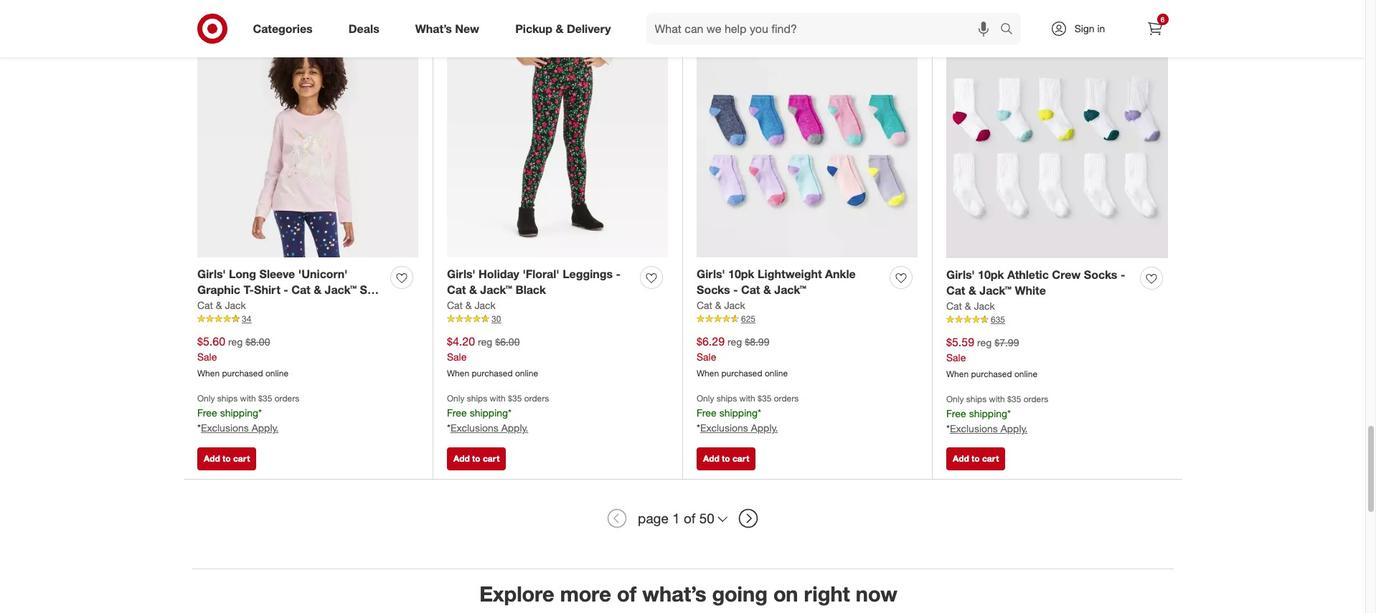 Task type: vqa. For each thing, say whether or not it's contained in the screenshot.
the reg associated with $5.59
yes



Task type: describe. For each thing, give the bounding box(es) containing it.
10pk for lightweight
[[729, 267, 755, 281]]

girls' for girls' 10pk athletic crew socks - cat & jack™ white
[[947, 267, 975, 282]]

to for $6.29
[[722, 453, 730, 464]]

pickup & delivery link
[[503, 13, 629, 44]]

lightweight
[[758, 267, 822, 281]]

$35 for $6.29
[[758, 393, 772, 404]]

- inside girls' 10pk lightweight ankle socks - cat & jack™
[[734, 283, 738, 297]]

to for $4.20
[[472, 453, 481, 464]]

girls' long sleeve 'unicorn' graphic t-shirt - cat & jack™ soft pink
[[197, 267, 383, 314]]

with for $6.29
[[740, 393, 756, 404]]

ships for $5.60
[[217, 393, 238, 404]]

$5.60 reg $8.00 sale when purchased online
[[197, 335, 289, 379]]

cart for $4.20
[[483, 453, 500, 464]]

only for $4.20
[[447, 393, 465, 404]]

cart for $5.59
[[983, 453, 999, 464]]

cat & jack link for girls' holiday 'floral' leggings - cat & jack™ black
[[447, 299, 496, 313]]

apply. for $5.60
[[252, 422, 279, 434]]

when for $5.59
[[947, 369, 969, 380]]

cart for $6.29
[[733, 453, 750, 464]]

page 1 of 50 button
[[632, 503, 734, 534]]

cat inside 'girls' holiday 'floral' leggings - cat & jack™ black'
[[447, 283, 466, 297]]

right
[[804, 581, 850, 607]]

jack for $4.20
[[475, 300, 496, 312]]

online for $4.20
[[515, 368, 538, 379]]

pink
[[197, 300, 221, 314]]

$4.20
[[447, 335, 475, 349]]

exclusions apply. button for $5.59
[[950, 422, 1028, 436]]

$8.00
[[246, 336, 270, 348]]

categories
[[253, 21, 313, 36]]

625 link
[[697, 313, 918, 326]]

explore
[[480, 581, 555, 607]]

625
[[741, 314, 756, 325]]

free for $5.59
[[947, 408, 967, 420]]

explore more of what's going on right now
[[480, 581, 898, 607]]

jack™ inside girls' 10pk athletic crew socks - cat & jack™ white
[[980, 284, 1012, 298]]

girls' holiday 'floral' leggings - cat & jack™ black
[[447, 267, 621, 297]]

exclusions for $5.59
[[950, 423, 998, 435]]

6
[[1161, 15, 1165, 24]]

$35 for $5.59
[[1008, 394, 1022, 405]]

add to cart for $5.59
[[953, 453, 999, 464]]

exclusions apply. button for $5.60
[[201, 421, 279, 436]]

635 link
[[947, 314, 1168, 326]]

add for $5.60
[[204, 453, 220, 464]]

of for more
[[617, 581, 637, 607]]

deals link
[[336, 13, 397, 44]]

only ships with $35 orders free shipping * * exclusions apply. for $4.20
[[447, 393, 549, 434]]

jack for $5.60
[[225, 300, 246, 312]]

sign
[[1075, 22, 1095, 34]]

add for $4.20
[[454, 453, 470, 464]]

sale for $5.59
[[947, 352, 966, 364]]

holiday
[[479, 267, 520, 281]]

on
[[774, 581, 799, 607]]

girls' holiday 'floral' leggings - cat & jack™ black link
[[447, 266, 634, 299]]

30
[[492, 314, 501, 325]]

jack for $5.59
[[974, 300, 995, 312]]

girls' 10pk athletic crew socks - cat & jack™ white
[[947, 267, 1126, 298]]

socks for girls' 10pk athletic crew socks - cat & jack™ white
[[1084, 267, 1118, 282]]

add to cart button for $5.59
[[947, 448, 1006, 471]]

10pk for athletic
[[978, 267, 1004, 282]]

new
[[455, 21, 480, 36]]

orders for $5.60
[[275, 393, 300, 404]]

girls' for girls' 10pk lightweight ankle socks - cat & jack™
[[697, 267, 725, 281]]

categories link
[[241, 13, 331, 44]]

$5.59 reg $7.99 sale when purchased online
[[947, 335, 1038, 380]]

sale for $5.60
[[197, 351, 217, 363]]

shipping for $5.60
[[220, 407, 258, 419]]

635
[[991, 315, 1006, 325]]

free for $5.60
[[197, 407, 217, 419]]

reg for $5.59
[[977, 337, 992, 349]]

socks for girls' 10pk lightweight ankle socks - cat & jack™
[[697, 283, 730, 297]]

only ships with $35 orders free shipping * * exclusions apply. for $5.59
[[947, 394, 1049, 435]]

crew
[[1052, 267, 1081, 282]]

cat & jack link for girls' long sleeve 'unicorn' graphic t-shirt - cat & jack™ soft pink
[[197, 299, 246, 313]]

add for $6.29
[[703, 453, 720, 464]]

shirt
[[254, 283, 281, 297]]

- inside 'girls' holiday 'floral' leggings - cat & jack™ black'
[[616, 267, 621, 281]]

purchased for $5.60
[[222, 368, 263, 379]]

more
[[560, 581, 611, 607]]

add to cart button for $6.29
[[697, 448, 756, 471]]

30 link
[[447, 313, 668, 326]]

cat & jack for girls' 10pk athletic crew socks - cat & jack™ white
[[947, 300, 995, 312]]

when for $6.29
[[697, 368, 719, 379]]

exclusions apply. button for $4.20
[[451, 421, 528, 436]]

page 1 of 50
[[638, 510, 715, 527]]

black
[[516, 283, 546, 297]]

cat inside girls' 10pk athletic crew socks - cat & jack™ white
[[947, 284, 966, 298]]

add to cart for $5.60
[[204, 453, 250, 464]]

sleeve
[[259, 267, 295, 281]]

$6.29 reg $8.99 sale when purchased online
[[697, 335, 788, 379]]

exclusions for $4.20
[[451, 422, 499, 434]]

cat & jack for girls' long sleeve 'unicorn' graphic t-shirt - cat & jack™ soft pink
[[197, 300, 246, 312]]

ships for $6.29
[[717, 393, 737, 404]]

online for $5.60
[[265, 368, 289, 379]]

& inside pickup & delivery link
[[556, 21, 564, 36]]

athletic
[[1008, 267, 1049, 282]]

& inside girls' 10pk athletic crew socks - cat & jack™ white
[[969, 284, 977, 298]]

cat & jack link for girls' 10pk athletic crew socks - cat & jack™ white
[[947, 300, 995, 314]]

girls' for girls' holiday 'floral' leggings - cat & jack™ black
[[447, 267, 476, 281]]

50
[[700, 510, 715, 527]]

search button
[[994, 13, 1028, 47]]

what's new
[[415, 21, 480, 36]]

search
[[994, 23, 1028, 37]]

apply. for $5.59
[[1001, 423, 1028, 435]]

apply. for $6.29
[[751, 422, 778, 434]]

ships for $5.59
[[967, 394, 987, 405]]

pickup & delivery
[[515, 21, 611, 36]]

online for $5.59
[[1015, 369, 1038, 380]]

orders for $4.20
[[524, 393, 549, 404]]

leggings
[[563, 267, 613, 281]]



Task type: locate. For each thing, give the bounding box(es) containing it.
of for 1
[[684, 510, 696, 527]]

sale for $6.29
[[697, 351, 717, 363]]

add to cart for $4.20
[[454, 453, 500, 464]]

reg for $6.29
[[728, 336, 742, 348]]

girls' long sleeve 'unicorn' graphic t-shirt - cat & jack™ soft pink link
[[197, 266, 385, 314]]

cat
[[292, 283, 311, 297], [447, 283, 466, 297], [741, 283, 760, 297], [947, 284, 966, 298], [197, 300, 213, 312], [447, 300, 463, 312], [697, 300, 713, 312], [947, 300, 962, 312]]

2 cart from the left
[[483, 453, 500, 464]]

2 add to cart from the left
[[454, 453, 500, 464]]

reg inside $4.20 reg $6.00 sale when purchased online
[[478, 336, 493, 348]]

with down the '$5.60 reg $8.00 sale when purchased online'
[[240, 393, 256, 404]]

free down $4.20 reg $6.00 sale when purchased online
[[447, 407, 467, 419]]

reg inside the '$5.60 reg $8.00 sale when purchased online'
[[228, 336, 243, 348]]

girls' 10pk lightweight ankle socks - cat & jack™
[[697, 267, 856, 297]]

when down $5.59 at the bottom right of page
[[947, 369, 969, 380]]

10pk inside girls' 10pk athletic crew socks - cat & jack™ white
[[978, 267, 1004, 282]]

$35 down $5.59 reg $7.99 sale when purchased online
[[1008, 394, 1022, 405]]

exclusions apply. button down $5.59 reg $7.99 sale when purchased online
[[950, 422, 1028, 436]]

sale inside $5.59 reg $7.99 sale when purchased online
[[947, 352, 966, 364]]

only ships with $35 orders free shipping * * exclusions apply. down $4.20 reg $6.00 sale when purchased online
[[447, 393, 549, 434]]

cat & jack up 625
[[697, 300, 745, 312]]

reg for $4.20
[[478, 336, 493, 348]]

4 add to cart from the left
[[953, 453, 999, 464]]

sale down $4.20
[[447, 351, 467, 363]]

0 horizontal spatial 10pk
[[729, 267, 755, 281]]

purchased down $6.00
[[472, 368, 513, 379]]

sale inside the '$5.60 reg $8.00 sale when purchased online'
[[197, 351, 217, 363]]

sale for $4.20
[[447, 351, 467, 363]]

ships down $6.29 reg $8.99 sale when purchased online
[[717, 393, 737, 404]]

online down $6.00
[[515, 368, 538, 379]]

1 cart from the left
[[233, 453, 250, 464]]

reg left $8.99
[[728, 336, 742, 348]]

0 vertical spatial socks
[[1084, 267, 1118, 282]]

going
[[712, 581, 768, 607]]

to for $5.59
[[972, 453, 980, 464]]

jack™ inside 'girls' holiday 'floral' leggings - cat & jack™ black'
[[480, 283, 512, 297]]

online down $8.99
[[765, 368, 788, 379]]

girls' inside girls' long sleeve 'unicorn' graphic t-shirt - cat & jack™ soft pink
[[197, 267, 226, 281]]

sale
[[197, 351, 217, 363], [447, 351, 467, 363], [697, 351, 717, 363], [947, 352, 966, 364]]

shipping
[[220, 407, 258, 419], [470, 407, 508, 419], [720, 407, 758, 419], [969, 408, 1008, 420]]

what's new link
[[403, 13, 497, 44]]

only down the '$5.60 reg $8.00 sale when purchased online'
[[197, 393, 215, 404]]

$35 for $5.60
[[258, 393, 272, 404]]

shipping for $4.20
[[470, 407, 508, 419]]

purchased inside the '$5.60 reg $8.00 sale when purchased online'
[[222, 368, 263, 379]]

ships down $4.20 reg $6.00 sale when purchased online
[[467, 393, 487, 404]]

2 add to cart button from the left
[[447, 448, 506, 471]]

shipping for $6.29
[[720, 407, 758, 419]]

reg inside $5.59 reg $7.99 sale when purchased online
[[977, 337, 992, 349]]

socks inside girls' 10pk lightweight ankle socks - cat & jack™
[[697, 283, 730, 297]]

jack up 625
[[725, 300, 745, 312]]

- inside girls' 10pk athletic crew socks - cat & jack™ white
[[1121, 267, 1126, 282]]

0 horizontal spatial socks
[[697, 283, 730, 297]]

exclusions for $6.29
[[700, 422, 748, 434]]

reg for $5.60
[[228, 336, 243, 348]]

only down $5.59 reg $7.99 sale when purchased online
[[947, 394, 964, 405]]

sign in
[[1075, 22, 1106, 34]]

socks right 'crew'
[[1084, 267, 1118, 282]]

orders down $4.20 reg $6.00 sale when purchased online
[[524, 393, 549, 404]]

soft
[[360, 283, 383, 297]]

& inside 'girls' holiday 'floral' leggings - cat & jack™ black'
[[469, 283, 477, 297]]

only down $6.29 reg $8.99 sale when purchased online
[[697, 393, 714, 404]]

when inside $6.29 reg $8.99 sale when purchased online
[[697, 368, 719, 379]]

with for $5.59
[[989, 394, 1005, 405]]

online inside the '$5.60 reg $8.00 sale when purchased online'
[[265, 368, 289, 379]]

exclusions
[[201, 422, 249, 434], [451, 422, 499, 434], [700, 422, 748, 434], [950, 423, 998, 435]]

cart for $5.60
[[233, 453, 250, 464]]

2 add from the left
[[454, 453, 470, 464]]

jack™ up 635
[[980, 284, 1012, 298]]

girls'
[[197, 267, 226, 281], [447, 267, 476, 281], [697, 267, 725, 281], [947, 267, 975, 282]]

What can we help you find? suggestions appear below search field
[[646, 13, 1004, 44]]

jack
[[225, 300, 246, 312], [475, 300, 496, 312], [725, 300, 745, 312], [974, 300, 995, 312]]

$35 down the '$5.60 reg $8.00 sale when purchased online'
[[258, 393, 272, 404]]

sale down $5.60
[[197, 351, 217, 363]]

when inside $5.59 reg $7.99 sale when purchased online
[[947, 369, 969, 380]]

what's
[[415, 21, 452, 36]]

orders down the '$5.60 reg $8.00 sale when purchased online'
[[275, 393, 300, 404]]

girls' 10pk lightweight ankle socks - cat & jack™ link
[[697, 266, 884, 299]]

what's
[[643, 581, 707, 607]]

girls' left holiday
[[447, 267, 476, 281]]

online for $6.29
[[765, 368, 788, 379]]

purchased down $8.00
[[222, 368, 263, 379]]

shipping down $6.29 reg $8.99 sale when purchased online
[[720, 407, 758, 419]]

$4.20 reg $6.00 sale when purchased online
[[447, 335, 538, 379]]

$6.29
[[697, 335, 725, 349]]

cat & jack link up 625
[[697, 299, 745, 313]]

purchased for $6.29
[[722, 368, 763, 379]]

jack™ inside girls' long sleeve 'unicorn' graphic t-shirt - cat & jack™ soft pink
[[325, 283, 357, 297]]

1 add from the left
[[204, 453, 220, 464]]

t-
[[244, 283, 254, 297]]

& inside girls' 10pk lightweight ankle socks - cat & jack™
[[764, 283, 771, 297]]

add to cart for $6.29
[[703, 453, 750, 464]]

jack for $6.29
[[725, 300, 745, 312]]

exclusions apply. button down the '$5.60 reg $8.00 sale when purchased online'
[[201, 421, 279, 436]]

online inside $6.29 reg $8.99 sale when purchased online
[[765, 368, 788, 379]]

purchased inside $5.59 reg $7.99 sale when purchased online
[[971, 369, 1012, 380]]

reg inside $6.29 reg $8.99 sale when purchased online
[[728, 336, 742, 348]]

3 cart from the left
[[733, 453, 750, 464]]

3 add to cart from the left
[[703, 453, 750, 464]]

only
[[197, 393, 215, 404], [447, 393, 465, 404], [697, 393, 714, 404], [947, 394, 964, 405]]

free down the '$5.60 reg $8.00 sale when purchased online'
[[197, 407, 217, 419]]

of right 'more'
[[617, 581, 637, 607]]

girls' long sleeve 'unicorn' graphic t-shirt - cat & jack™ soft pink image
[[197, 37, 418, 258], [197, 37, 418, 258]]

reg left $6.00
[[478, 336, 493, 348]]

only ships with $35 orders free shipping * * exclusions apply. for $6.29
[[697, 393, 799, 434]]

sale inside $4.20 reg $6.00 sale when purchased online
[[447, 351, 467, 363]]

delivery
[[567, 21, 611, 36]]

ankle
[[825, 267, 856, 281]]

ships
[[217, 393, 238, 404], [467, 393, 487, 404], [717, 393, 737, 404], [967, 394, 987, 405]]

only for $5.60
[[197, 393, 215, 404]]

girls' inside girls' 10pk lightweight ankle socks - cat & jack™
[[697, 267, 725, 281]]

3 add to cart button from the left
[[697, 448, 756, 471]]

add to cart button for $5.60
[[197, 448, 256, 471]]

jack up 30
[[475, 300, 496, 312]]

purchased down $8.99
[[722, 368, 763, 379]]

white
[[1015, 284, 1046, 298]]

when for $5.60
[[197, 368, 220, 379]]

$5.60
[[197, 335, 225, 349]]

only ships with $35 orders free shipping * * exclusions apply. for $5.60
[[197, 393, 300, 434]]

when inside the '$5.60 reg $8.00 sale when purchased online'
[[197, 368, 220, 379]]

purchased inside $6.29 reg $8.99 sale when purchased online
[[722, 368, 763, 379]]

cat & jack link up 30
[[447, 299, 496, 313]]

reg left '$7.99' in the bottom of the page
[[977, 337, 992, 349]]

add for $5.59
[[953, 453, 969, 464]]

when down $5.60
[[197, 368, 220, 379]]

orders for $5.59
[[1024, 394, 1049, 405]]

when for $4.20
[[447, 368, 470, 379]]

cat & jack link down graphic
[[197, 299, 246, 313]]

purchased inside $4.20 reg $6.00 sale when purchased online
[[472, 368, 513, 379]]

cat & jack up 30
[[447, 300, 496, 312]]

10pk inside girls' 10pk lightweight ankle socks - cat & jack™
[[729, 267, 755, 281]]

$6.00
[[495, 336, 520, 348]]

3 to from the left
[[722, 453, 730, 464]]

-
[[616, 267, 621, 281], [1121, 267, 1126, 282], [284, 283, 288, 297], [734, 283, 738, 297]]

0 vertical spatial of
[[684, 510, 696, 527]]

shipping down $5.59 reg $7.99 sale when purchased online
[[969, 408, 1008, 420]]

orders down $6.29 reg $8.99 sale when purchased online
[[774, 393, 799, 404]]

of
[[684, 510, 696, 527], [617, 581, 637, 607]]

0 horizontal spatial of
[[617, 581, 637, 607]]

&
[[556, 21, 564, 36], [314, 283, 322, 297], [469, 283, 477, 297], [764, 283, 771, 297], [969, 284, 977, 298], [216, 300, 222, 312], [466, 300, 472, 312], [715, 300, 722, 312], [965, 300, 971, 312]]

exclusions apply. button down $6.29 reg $8.99 sale when purchased online
[[700, 421, 778, 436]]

girls' inside girls' 10pk athletic crew socks - cat & jack™ white
[[947, 267, 975, 282]]

socks up $6.29
[[697, 283, 730, 297]]

exclusions apply. button for $6.29
[[700, 421, 778, 436]]

girls' for girls' long sleeve 'unicorn' graphic t-shirt - cat & jack™ soft pink
[[197, 267, 226, 281]]

when down $4.20
[[447, 368, 470, 379]]

with for $5.60
[[240, 393, 256, 404]]

jack™
[[325, 283, 357, 297], [480, 283, 512, 297], [775, 283, 807, 297], [980, 284, 1012, 298]]

add to cart button
[[197, 448, 256, 471], [447, 448, 506, 471], [697, 448, 756, 471], [947, 448, 1006, 471]]

online down $8.00
[[265, 368, 289, 379]]

jack up the 34
[[225, 300, 246, 312]]

free down $6.29 reg $8.99 sale when purchased online
[[697, 407, 717, 419]]

when
[[197, 368, 220, 379], [447, 368, 470, 379], [697, 368, 719, 379], [947, 369, 969, 380]]

$35
[[258, 393, 272, 404], [508, 393, 522, 404], [758, 393, 772, 404], [1008, 394, 1022, 405]]

cat & jack up 635
[[947, 300, 995, 312]]

exclusions apply. button
[[201, 421, 279, 436], [451, 421, 528, 436], [700, 421, 778, 436], [950, 422, 1028, 436]]

when inside $4.20 reg $6.00 sale when purchased online
[[447, 368, 470, 379]]

online inside $5.59 reg $7.99 sale when purchased online
[[1015, 369, 1038, 380]]

4 add to cart button from the left
[[947, 448, 1006, 471]]

10pk up 625
[[729, 267, 755, 281]]

with for $4.20
[[490, 393, 506, 404]]

shipping for $5.59
[[969, 408, 1008, 420]]

2 to from the left
[[472, 453, 481, 464]]

orders for $6.29
[[774, 393, 799, 404]]

$35 down $6.29 reg $8.99 sale when purchased online
[[758, 393, 772, 404]]

only ships with $35 orders free shipping * * exclusions apply. down $6.29 reg $8.99 sale when purchased online
[[697, 393, 799, 434]]

now
[[856, 581, 898, 607]]

$35 for $4.20
[[508, 393, 522, 404]]

$35 down $4.20 reg $6.00 sale when purchased online
[[508, 393, 522, 404]]

jack™ down holiday
[[480, 283, 512, 297]]

only down $4.20 reg $6.00 sale when purchased online
[[447, 393, 465, 404]]

4 add from the left
[[953, 453, 969, 464]]

1 vertical spatial of
[[617, 581, 637, 607]]

cat & jack for girls' holiday 'floral' leggings - cat & jack™ black
[[447, 300, 496, 312]]

sale down $6.29
[[697, 351, 717, 363]]

online
[[265, 368, 289, 379], [515, 368, 538, 379], [765, 368, 788, 379], [1015, 369, 1038, 380]]

exclusions for $5.60
[[201, 422, 249, 434]]

'floral'
[[523, 267, 560, 281]]

$5.59
[[947, 335, 975, 350]]

only ships with $35 orders free shipping * * exclusions apply. down $5.59 reg $7.99 sale when purchased online
[[947, 394, 1049, 435]]

when down $6.29
[[697, 368, 719, 379]]

1
[[673, 510, 680, 527]]

34
[[242, 314, 251, 325]]

girls' up $6.29
[[697, 267, 725, 281]]

free down $5.59 reg $7.99 sale when purchased online
[[947, 408, 967, 420]]

add
[[204, 453, 220, 464], [454, 453, 470, 464], [703, 453, 720, 464], [953, 453, 969, 464]]

apply.
[[252, 422, 279, 434], [501, 422, 528, 434], [751, 422, 778, 434], [1001, 423, 1028, 435]]

sign in link
[[1038, 13, 1128, 44]]

cat & jack
[[197, 300, 246, 312], [447, 300, 496, 312], [697, 300, 745, 312], [947, 300, 995, 312]]

girls' holiday 'floral' leggings - cat & jack™ black image
[[447, 37, 668, 258], [447, 37, 668, 258]]

cart
[[233, 453, 250, 464], [483, 453, 500, 464], [733, 453, 750, 464], [983, 453, 999, 464]]

jack™ inside girls' 10pk lightweight ankle socks - cat & jack™
[[775, 283, 807, 297]]

of inside page 1 of 50 dropdown button
[[684, 510, 696, 527]]

to
[[223, 453, 231, 464], [472, 453, 481, 464], [722, 453, 730, 464], [972, 453, 980, 464]]

cat & jack for girls' 10pk lightweight ankle socks - cat & jack™
[[697, 300, 745, 312]]

graphic
[[197, 283, 240, 297]]

cat & jack link up 635
[[947, 300, 995, 314]]

in
[[1098, 22, 1106, 34]]

jack™ down 'unicorn'
[[325, 283, 357, 297]]

10pk
[[729, 267, 755, 281], [978, 267, 1004, 282]]

3 add from the left
[[703, 453, 720, 464]]

& inside girls' long sleeve 'unicorn' graphic t-shirt - cat & jack™ soft pink
[[314, 283, 322, 297]]

girls' 10pk athletic crew socks - cat & jack™ white image
[[947, 37, 1168, 258]]

add to cart
[[204, 453, 250, 464], [454, 453, 500, 464], [703, 453, 750, 464], [953, 453, 999, 464]]

only ships with $35 orders free shipping * * exclusions apply. down the '$5.60 reg $8.00 sale when purchased online'
[[197, 393, 300, 434]]

purchased down '$7.99' in the bottom of the page
[[971, 369, 1012, 380]]

sale inside $6.29 reg $8.99 sale when purchased online
[[697, 351, 717, 363]]

sale down $5.59 at the bottom right of page
[[947, 352, 966, 364]]

$8.99
[[745, 336, 770, 348]]

purchased for $4.20
[[472, 368, 513, 379]]

1 to from the left
[[223, 453, 231, 464]]

cat inside girls' long sleeve 'unicorn' graphic t-shirt - cat & jack™ soft pink
[[292, 283, 311, 297]]

long
[[229, 267, 256, 281]]

only ships with $35 orders free shipping * * exclusions apply.
[[197, 393, 300, 434], [447, 393, 549, 434], [697, 393, 799, 434], [947, 394, 1049, 435]]

apply. for $4.20
[[501, 422, 528, 434]]

girls' 10pk lightweight ankle socks - cat & jack™ image
[[697, 37, 918, 258], [697, 37, 918, 258]]

1 horizontal spatial 10pk
[[978, 267, 1004, 282]]

*
[[258, 407, 262, 419], [508, 407, 512, 419], [758, 407, 762, 419], [1008, 408, 1011, 420], [197, 422, 201, 434], [447, 422, 451, 434], [697, 422, 700, 434], [947, 423, 950, 435]]

socks inside girls' 10pk athletic crew socks - cat & jack™ white
[[1084, 267, 1118, 282]]

1 vertical spatial socks
[[697, 283, 730, 297]]

girls' 10pk athletic crew socks - cat & jack™ white link
[[947, 267, 1135, 300]]

cat & jack down graphic
[[197, 300, 246, 312]]

$7.99
[[995, 337, 1019, 349]]

online inside $4.20 reg $6.00 sale when purchased online
[[515, 368, 538, 379]]

reg left $8.00
[[228, 336, 243, 348]]

shipping down the '$5.60 reg $8.00 sale when purchased online'
[[220, 407, 258, 419]]

cat & jack link
[[197, 299, 246, 313], [447, 299, 496, 313], [697, 299, 745, 313], [947, 300, 995, 314]]

ships down the '$5.60 reg $8.00 sale when purchased online'
[[217, 393, 238, 404]]

girls' up graphic
[[197, 267, 226, 281]]

add to cart button for $4.20
[[447, 448, 506, 471]]

deals
[[349, 21, 379, 36]]

ships for $4.20
[[467, 393, 487, 404]]

to for $5.60
[[223, 453, 231, 464]]

1 add to cart button from the left
[[197, 448, 256, 471]]

girls' inside 'girls' holiday 'floral' leggings - cat & jack™ black'
[[447, 267, 476, 281]]

online down '$7.99' in the bottom of the page
[[1015, 369, 1038, 380]]

only for $5.59
[[947, 394, 964, 405]]

purchased for $5.59
[[971, 369, 1012, 380]]

orders
[[275, 393, 300, 404], [524, 393, 549, 404], [774, 393, 799, 404], [1024, 394, 1049, 405]]

- inside girls' long sleeve 'unicorn' graphic t-shirt - cat & jack™ soft pink
[[284, 283, 288, 297]]

4 to from the left
[[972, 453, 980, 464]]

6 link
[[1139, 13, 1171, 44]]

with down $5.59 reg $7.99 sale when purchased online
[[989, 394, 1005, 405]]

cat inside girls' 10pk lightweight ankle socks - cat & jack™
[[741, 283, 760, 297]]

ships down $5.59 reg $7.99 sale when purchased online
[[967, 394, 987, 405]]

'unicorn'
[[298, 267, 348, 281]]

with down $4.20 reg $6.00 sale when purchased online
[[490, 393, 506, 404]]

1 horizontal spatial of
[[684, 510, 696, 527]]

orders down $5.59 reg $7.99 sale when purchased online
[[1024, 394, 1049, 405]]

shipping down $4.20 reg $6.00 sale when purchased online
[[470, 407, 508, 419]]

jack™ down lightweight
[[775, 283, 807, 297]]

10pk left athletic
[[978, 267, 1004, 282]]

with down $6.29 reg $8.99 sale when purchased online
[[740, 393, 756, 404]]

4 cart from the left
[[983, 453, 999, 464]]

jack up 635
[[974, 300, 995, 312]]

free
[[197, 407, 217, 419], [447, 407, 467, 419], [697, 407, 717, 419], [947, 408, 967, 420]]

free for $4.20
[[447, 407, 467, 419]]

34 link
[[197, 313, 418, 326]]

girls' left athletic
[[947, 267, 975, 282]]

page
[[638, 510, 669, 527]]

free for $6.29
[[697, 407, 717, 419]]

pickup
[[515, 21, 553, 36]]

of right 1
[[684, 510, 696, 527]]

1 add to cart from the left
[[204, 453, 250, 464]]

only for $6.29
[[697, 393, 714, 404]]

1 horizontal spatial socks
[[1084, 267, 1118, 282]]

cat & jack link for girls' 10pk lightweight ankle socks - cat & jack™
[[697, 299, 745, 313]]

exclusions apply. button down $4.20 reg $6.00 sale when purchased online
[[451, 421, 528, 436]]



